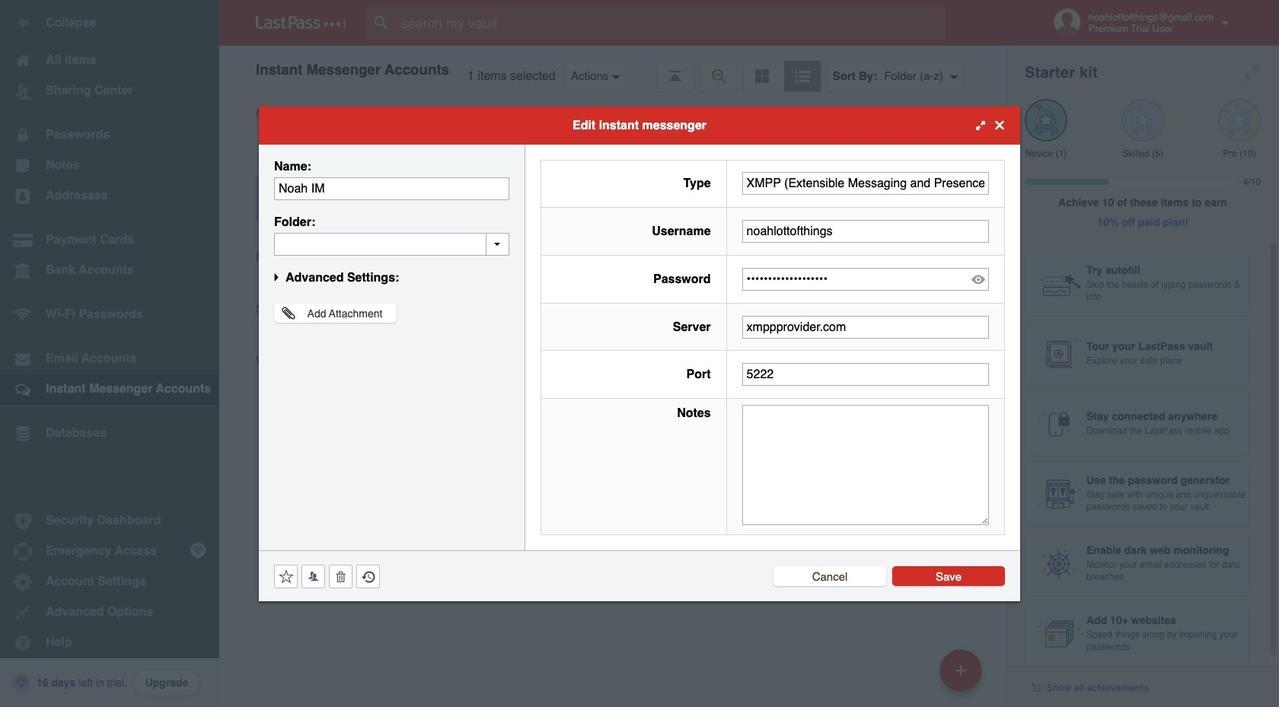 Task type: locate. For each thing, give the bounding box(es) containing it.
dialog
[[259, 106, 1021, 601]]

new item navigation
[[935, 645, 992, 708]]

None text field
[[274, 233, 510, 256], [743, 364, 990, 386], [743, 405, 990, 525], [274, 233, 510, 256], [743, 364, 990, 386], [743, 405, 990, 525]]

Search search field
[[367, 6, 976, 40]]

search my vault text field
[[367, 6, 976, 40]]

vault options navigation
[[219, 46, 1007, 91]]

new item image
[[956, 665, 967, 676]]

None password field
[[743, 268, 990, 291]]

None text field
[[743, 172, 990, 195], [274, 177, 510, 200], [743, 220, 990, 243], [743, 316, 990, 339], [743, 172, 990, 195], [274, 177, 510, 200], [743, 220, 990, 243], [743, 316, 990, 339]]



Task type: describe. For each thing, give the bounding box(es) containing it.
main navigation navigation
[[0, 0, 219, 708]]

lastpass image
[[256, 16, 346, 30]]



